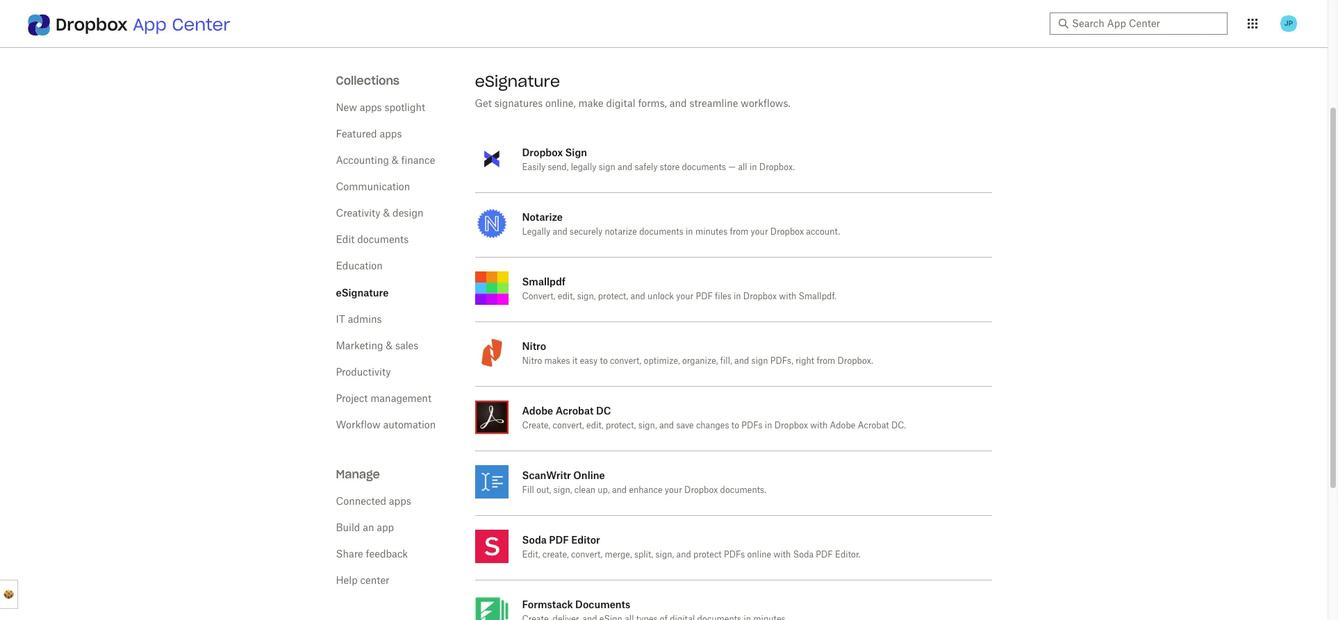 Task type: locate. For each thing, give the bounding box(es) containing it.
1 horizontal spatial sign
[[752, 357, 768, 366]]

0 vertical spatial nitro
[[522, 341, 546, 352]]

edit,
[[522, 551, 540, 560]]

signatures
[[495, 99, 543, 109]]

and right forms,
[[670, 99, 687, 109]]

your right minutes on the top right of page
[[751, 228, 768, 236]]

convert, inside adobe acrobat dc create, convert, edit, protect, sign, and save changes to pdfs in dropbox with adobe acrobat dc.
[[553, 422, 584, 430]]

1 vertical spatial convert,
[[553, 422, 584, 430]]

1 vertical spatial sign
[[752, 357, 768, 366]]

2 vertical spatial pdf
[[816, 551, 833, 560]]

get signatures online, make digital forms, and streamline workflows.
[[475, 99, 791, 109]]

workflow automation
[[336, 421, 436, 431]]

new
[[336, 104, 357, 113]]

pdfs left the online
[[724, 551, 745, 560]]

0 vertical spatial pdfs
[[742, 422, 763, 430]]

documents right notarize
[[640, 228, 684, 236]]

and left protect
[[677, 551, 691, 560]]

0 vertical spatial your
[[751, 228, 768, 236]]

0 vertical spatial &
[[392, 156, 399, 166]]

productivity link
[[336, 368, 391, 378]]

2 vertical spatial your
[[665, 487, 682, 495]]

your inside notarize legally and securely notarize documents in minutes from your dropbox account.
[[751, 228, 768, 236]]

1 vertical spatial your
[[676, 293, 694, 301]]

protect, inside adobe acrobat dc create, convert, edit, protect, sign, and save changes to pdfs in dropbox with adobe acrobat dc.
[[606, 422, 636, 430]]

with right the online
[[774, 551, 791, 560]]

0 horizontal spatial sign
[[599, 163, 616, 172]]

dropbox. inside nitro nitro makes it easy to convert, optimize, organize, fill, and sign pdfs, right from dropbox.
[[838, 357, 874, 366]]

& left design
[[383, 209, 390, 219]]

1 horizontal spatial pdf
[[696, 293, 713, 301]]

acrobat left the dc.
[[858, 422, 889, 430]]

manage
[[336, 468, 380, 482]]

sign, inside "scanwritr online fill out, sign, clean up, and enhance your dropbox documents."
[[554, 487, 572, 495]]

1 vertical spatial dropbox.
[[838, 357, 874, 366]]

an
[[363, 524, 374, 534]]

soda
[[522, 534, 547, 546], [794, 551, 814, 560]]

convert,
[[522, 293, 556, 301]]

1 horizontal spatial acrobat
[[858, 422, 889, 430]]

0 vertical spatial soda
[[522, 534, 547, 546]]

1 vertical spatial from
[[817, 357, 836, 366]]

in left minutes on the top right of page
[[686, 228, 693, 236]]

1 vertical spatial esignature
[[336, 287, 389, 299]]

new apps spotlight link
[[336, 104, 425, 113]]

and inside "scanwritr online fill out, sign, clean up, and enhance your dropbox documents."
[[612, 487, 627, 495]]

protect, down dc
[[606, 422, 636, 430]]

0 horizontal spatial pdf
[[549, 534, 569, 546]]

it admins link
[[336, 316, 382, 325]]

1 vertical spatial to
[[732, 422, 740, 430]]

in right files
[[734, 293, 741, 301]]

connected apps
[[336, 498, 411, 507]]

formstack documents
[[522, 599, 631, 611]]

sign, right convert, at the top of page
[[577, 293, 596, 301]]

files
[[715, 293, 732, 301]]

& for sales
[[386, 342, 393, 352]]

1 horizontal spatial adobe
[[830, 422, 856, 430]]

0 vertical spatial apps
[[360, 104, 382, 113]]

esignature link
[[336, 287, 389, 299]]

Search App Center text field
[[1072, 16, 1220, 31]]

2 vertical spatial &
[[386, 342, 393, 352]]

pdf left files
[[696, 293, 713, 301]]

your for scanwritr online
[[665, 487, 682, 495]]

0 vertical spatial protect,
[[598, 293, 629, 301]]

documents.
[[720, 487, 767, 495]]

easily
[[522, 163, 546, 172]]

2 vertical spatial convert,
[[571, 551, 603, 560]]

sign left the pdfs,
[[752, 357, 768, 366]]

nitro nitro makes it easy to convert, optimize, organize, fill, and sign pdfs, right from dropbox.
[[522, 341, 874, 366]]

it admins
[[336, 316, 382, 325]]

1 horizontal spatial edit,
[[587, 422, 604, 430]]

edit, down dc
[[587, 422, 604, 430]]

0 vertical spatial edit,
[[558, 293, 575, 301]]

in inside notarize legally and securely notarize documents in minutes from your dropbox account.
[[686, 228, 693, 236]]

workflow automation link
[[336, 421, 436, 431]]

convert,
[[610, 357, 642, 366], [553, 422, 584, 430], [571, 551, 603, 560]]

documents left —
[[682, 163, 726, 172]]

with inside adobe acrobat dc create, convert, edit, protect, sign, and save changes to pdfs in dropbox with adobe acrobat dc.
[[811, 422, 828, 430]]

sign, inside adobe acrobat dc create, convert, edit, protect, sign, and save changes to pdfs in dropbox with adobe acrobat dc.
[[639, 422, 657, 430]]

with down right
[[811, 422, 828, 430]]

soda up edit,
[[522, 534, 547, 546]]

sign, right out,
[[554, 487, 572, 495]]

edit, inside adobe acrobat dc create, convert, edit, protect, sign, and save changes to pdfs in dropbox with adobe acrobat dc.
[[587, 422, 604, 430]]

dc.
[[892, 422, 906, 430]]

project
[[336, 395, 368, 405]]

adobe up create,
[[522, 405, 553, 417]]

pdf up create,
[[549, 534, 569, 546]]

makes
[[545, 357, 570, 366]]

pdfs right changes
[[742, 422, 763, 430]]

build
[[336, 524, 360, 534]]

dropbox. right right
[[838, 357, 874, 366]]

your right enhance
[[665, 487, 682, 495]]

0 vertical spatial from
[[730, 228, 749, 236]]

dropbox left account.
[[771, 228, 804, 236]]

1 horizontal spatial from
[[817, 357, 836, 366]]

editor.
[[835, 551, 861, 560]]

management
[[371, 395, 432, 405]]

sign, inside smallpdf convert, edit, sign, protect, and unlock your pdf files in dropbox with smallpdf.
[[577, 293, 596, 301]]

soda right the online
[[794, 551, 814, 560]]

pdf left editor.
[[816, 551, 833, 560]]

2 horizontal spatial pdf
[[816, 551, 833, 560]]

dropbox.
[[760, 163, 795, 172], [838, 357, 874, 366]]

fill,
[[721, 357, 732, 366]]

workflow
[[336, 421, 381, 431]]

1 vertical spatial with
[[811, 422, 828, 430]]

creativity
[[336, 209, 381, 219]]

and left safely
[[618, 163, 633, 172]]

from inside notarize legally and securely notarize documents in minutes from your dropbox account.
[[730, 228, 749, 236]]

dropbox right files
[[744, 293, 777, 301]]

convert, right create,
[[553, 422, 584, 430]]

dc
[[596, 405, 611, 417]]

sign
[[565, 147, 587, 158]]

and
[[670, 99, 687, 109], [618, 163, 633, 172], [553, 228, 568, 236], [631, 293, 646, 301], [735, 357, 749, 366], [660, 422, 674, 430], [612, 487, 627, 495], [677, 551, 691, 560]]

adobe left the dc.
[[830, 422, 856, 430]]

sign inside nitro nitro makes it easy to convert, optimize, organize, fill, and sign pdfs, right from dropbox.
[[752, 357, 768, 366]]

featured
[[336, 130, 377, 140]]

documents down the creativity & design link
[[357, 236, 409, 245]]

apps up app at bottom left
[[389, 498, 411, 507]]

1 nitro from the top
[[522, 341, 546, 352]]

and inside soda pdf editor edit, create, convert, merge, split, sign, and protect pdfs online with soda pdf editor.
[[677, 551, 691, 560]]

new apps spotlight
[[336, 104, 425, 113]]

to right changes
[[732, 422, 740, 430]]

0 vertical spatial acrobat
[[556, 405, 594, 417]]

share feedback link
[[336, 550, 408, 560]]

your right unlock on the top of the page
[[676, 293, 694, 301]]

protect,
[[598, 293, 629, 301], [606, 422, 636, 430]]

dropbox. right all
[[760, 163, 795, 172]]

0 horizontal spatial to
[[600, 357, 608, 366]]

app
[[377, 524, 394, 534]]

save
[[677, 422, 694, 430]]

protect, left unlock on the top of the page
[[598, 293, 629, 301]]

dropbox inside smallpdf convert, edit, sign, protect, and unlock your pdf files in dropbox with smallpdf.
[[744, 293, 777, 301]]

dropbox down the pdfs,
[[775, 422, 808, 430]]

documents inside dropbox sign easily send, legally sign and safely store documents — all in dropbox.
[[682, 163, 726, 172]]

apps up accounting & finance link
[[380, 130, 402, 140]]

and inside adobe acrobat dc create, convert, edit, protect, sign, and save changes to pdfs in dropbox with adobe acrobat dc.
[[660, 422, 674, 430]]

build an app
[[336, 524, 394, 534]]

dropbox left documents. at bottom
[[685, 487, 718, 495]]

nitro left makes
[[522, 357, 542, 366]]

acrobat
[[556, 405, 594, 417], [858, 422, 889, 430]]

smallpdf.
[[799, 293, 837, 301]]

pdfs
[[742, 422, 763, 430], [724, 551, 745, 560]]

0 horizontal spatial dropbox.
[[760, 163, 795, 172]]

and down notarize
[[553, 228, 568, 236]]

in right all
[[750, 163, 757, 172]]

accounting
[[336, 156, 389, 166]]

2 vertical spatial apps
[[389, 498, 411, 507]]

0 horizontal spatial soda
[[522, 534, 547, 546]]

app
[[133, 14, 167, 35]]

dropbox inside dropbox sign easily send, legally sign and safely store documents — all in dropbox.
[[522, 147, 563, 158]]

with left smallpdf.
[[779, 293, 797, 301]]

edit,
[[558, 293, 575, 301], [587, 422, 604, 430]]

esignature up signatures
[[475, 72, 560, 91]]

convert, left optimize,
[[610, 357, 642, 366]]

0 vertical spatial sign
[[599, 163, 616, 172]]

1 horizontal spatial esignature
[[475, 72, 560, 91]]

from inside nitro nitro makes it easy to convert, optimize, organize, fill, and sign pdfs, right from dropbox.
[[817, 357, 836, 366]]

to inside adobe acrobat dc create, convert, edit, protect, sign, and save changes to pdfs in dropbox with adobe acrobat dc.
[[732, 422, 740, 430]]

1 vertical spatial nitro
[[522, 357, 542, 366]]

0 vertical spatial to
[[600, 357, 608, 366]]

sign right legally
[[599, 163, 616, 172]]

0 vertical spatial convert,
[[610, 357, 642, 366]]

forms,
[[638, 99, 667, 109]]

0 vertical spatial with
[[779, 293, 797, 301]]

convert, down editor on the bottom left
[[571, 551, 603, 560]]

formstack
[[522, 599, 573, 611]]

0 horizontal spatial adobe
[[522, 405, 553, 417]]

acrobat left dc
[[556, 405, 594, 417]]

1 vertical spatial adobe
[[830, 422, 856, 430]]

and right "fill,"
[[735, 357, 749, 366]]

changes
[[696, 422, 729, 430]]

spotlight
[[385, 104, 425, 113]]

feedback
[[366, 550, 408, 560]]

and left save at the right of page
[[660, 422, 674, 430]]

pdfs,
[[771, 357, 794, 366]]

1 vertical spatial pdfs
[[724, 551, 745, 560]]

sign, left save at the right of page
[[639, 422, 657, 430]]

convert, inside nitro nitro makes it easy to convert, optimize, organize, fill, and sign pdfs, right from dropbox.
[[610, 357, 642, 366]]

nitro up makes
[[522, 341, 546, 352]]

featured apps link
[[336, 130, 402, 140]]

1 horizontal spatial soda
[[794, 551, 814, 560]]

accounting & finance link
[[336, 156, 435, 166]]

from right right
[[817, 357, 836, 366]]

create,
[[543, 551, 569, 560]]

and right the 'up,'
[[612, 487, 627, 495]]

1 vertical spatial edit,
[[587, 422, 604, 430]]

marketing
[[336, 342, 383, 352]]

2 vertical spatial with
[[774, 551, 791, 560]]

from right minutes on the top right of page
[[730, 228, 749, 236]]

safely
[[635, 163, 658, 172]]

communication link
[[336, 183, 410, 193]]

edit, down smallpdf
[[558, 293, 575, 301]]

and inside smallpdf convert, edit, sign, protect, and unlock your pdf files in dropbox with smallpdf.
[[631, 293, 646, 301]]

dropbox up easily
[[522, 147, 563, 158]]

center
[[172, 14, 230, 35]]

1 vertical spatial protect,
[[606, 422, 636, 430]]

documents
[[576, 599, 631, 611]]

documents inside notarize legally and securely notarize documents in minutes from your dropbox account.
[[640, 228, 684, 236]]

in right changes
[[765, 422, 773, 430]]

optimize,
[[644, 357, 680, 366]]

in
[[750, 163, 757, 172], [686, 228, 693, 236], [734, 293, 741, 301], [765, 422, 773, 430]]

0 vertical spatial dropbox.
[[760, 163, 795, 172]]

formstack documents link
[[475, 581, 992, 621]]

in inside dropbox sign easily send, legally sign and safely store documents — all in dropbox.
[[750, 163, 757, 172]]

edit, inside smallpdf convert, edit, sign, protect, and unlock your pdf files in dropbox with smallpdf.
[[558, 293, 575, 301]]

dropbox inside adobe acrobat dc create, convert, edit, protect, sign, and save changes to pdfs in dropbox with adobe acrobat dc.
[[775, 422, 808, 430]]

creativity & design
[[336, 209, 424, 219]]

and left unlock on the top of the page
[[631, 293, 646, 301]]

to right easy
[[600, 357, 608, 366]]

help center link
[[336, 577, 390, 587]]

& left finance
[[392, 156, 399, 166]]

your inside smallpdf convert, edit, sign, protect, and unlock your pdf files in dropbox with smallpdf.
[[676, 293, 694, 301]]

from
[[730, 228, 749, 236], [817, 357, 836, 366]]

0 horizontal spatial edit,
[[558, 293, 575, 301]]

apps right new
[[360, 104, 382, 113]]

nitro
[[522, 341, 546, 352], [522, 357, 542, 366]]

your for notarize
[[751, 228, 768, 236]]

0 horizontal spatial from
[[730, 228, 749, 236]]

1 horizontal spatial to
[[732, 422, 740, 430]]

easy
[[580, 357, 598, 366]]

esignature down education link
[[336, 287, 389, 299]]

your inside "scanwritr online fill out, sign, clean up, and enhance your dropbox documents."
[[665, 487, 682, 495]]

& left sales
[[386, 342, 393, 352]]

1 horizontal spatial dropbox.
[[838, 357, 874, 366]]

edit
[[336, 236, 355, 245]]

sign
[[599, 163, 616, 172], [752, 357, 768, 366]]

help
[[336, 577, 358, 587]]

sign, right split,
[[656, 551, 674, 560]]

1 vertical spatial &
[[383, 209, 390, 219]]

up,
[[598, 487, 610, 495]]

0 vertical spatial pdf
[[696, 293, 713, 301]]



Task type: vqa. For each thing, say whether or not it's contained in the screenshot.


Task type: describe. For each thing, give the bounding box(es) containing it.
connected
[[336, 498, 386, 507]]

dropbox sign easily send, legally sign and safely store documents — all in dropbox.
[[522, 147, 795, 172]]

& for finance
[[392, 156, 399, 166]]

accounting & finance
[[336, 156, 435, 166]]

marketing & sales link
[[336, 342, 419, 352]]

make
[[579, 99, 604, 109]]

dropbox inside "scanwritr online fill out, sign, clean up, and enhance your dropbox documents."
[[685, 487, 718, 495]]

enhance
[[629, 487, 663, 495]]

online,
[[546, 99, 576, 109]]

education
[[336, 262, 383, 272]]

apps for collections
[[360, 104, 382, 113]]

store
[[660, 163, 680, 172]]

securely
[[570, 228, 603, 236]]

jp button
[[1278, 13, 1300, 35]]

—
[[729, 163, 736, 172]]

0 horizontal spatial acrobat
[[556, 405, 594, 417]]

and inside nitro nitro makes it easy to convert, optimize, organize, fill, and sign pdfs, right from dropbox.
[[735, 357, 749, 366]]

0 horizontal spatial esignature
[[336, 287, 389, 299]]

with inside soda pdf editor edit, create, convert, merge, split, sign, and protect pdfs online with soda pdf editor.
[[774, 551, 791, 560]]

notarize legally and securely notarize documents in minutes from your dropbox account.
[[522, 211, 841, 236]]

legally
[[571, 163, 597, 172]]

legally
[[522, 228, 551, 236]]

in inside smallpdf convert, edit, sign, protect, and unlock your pdf files in dropbox with smallpdf.
[[734, 293, 741, 301]]

notarize
[[605, 228, 637, 236]]

1 vertical spatial pdf
[[549, 534, 569, 546]]

merge,
[[605, 551, 632, 560]]

dropbox. inside dropbox sign easily send, legally sign and safely store documents — all in dropbox.
[[760, 163, 795, 172]]

smallpdf
[[522, 276, 566, 288]]

edit documents
[[336, 236, 409, 245]]

1 vertical spatial soda
[[794, 551, 814, 560]]

get
[[475, 99, 492, 109]]

build an app link
[[336, 524, 394, 534]]

soda pdf editor edit, create, convert, merge, split, sign, and protect pdfs online with soda pdf editor.
[[522, 534, 861, 560]]

split,
[[635, 551, 654, 560]]

collections
[[336, 74, 400, 88]]

education link
[[336, 262, 383, 272]]

marketing & sales
[[336, 342, 419, 352]]

1 vertical spatial acrobat
[[858, 422, 889, 430]]

organize,
[[683, 357, 718, 366]]

create,
[[522, 422, 551, 430]]

unlock
[[648, 293, 674, 301]]

pdf inside smallpdf convert, edit, sign, protect, and unlock your pdf files in dropbox with smallpdf.
[[696, 293, 713, 301]]

pdfs inside adobe acrobat dc create, convert, edit, protect, sign, and save changes to pdfs in dropbox with adobe acrobat dc.
[[742, 422, 763, 430]]

protect, inside smallpdf convert, edit, sign, protect, and unlock your pdf files in dropbox with smallpdf.
[[598, 293, 629, 301]]

right
[[796, 357, 815, 366]]

notarize
[[522, 211, 563, 223]]

admins
[[348, 316, 382, 325]]

editor
[[571, 534, 600, 546]]

finance
[[401, 156, 435, 166]]

design
[[393, 209, 424, 219]]

2 nitro from the top
[[522, 357, 542, 366]]

clean
[[575, 487, 596, 495]]

send,
[[548, 163, 569, 172]]

sign inside dropbox sign easily send, legally sign and safely store documents — all in dropbox.
[[599, 163, 616, 172]]

automation
[[383, 421, 436, 431]]

communication
[[336, 183, 410, 193]]

and inside notarize legally and securely notarize documents in minutes from your dropbox account.
[[553, 228, 568, 236]]

fill
[[522, 487, 534, 495]]

with inside smallpdf convert, edit, sign, protect, and unlock your pdf files in dropbox with smallpdf.
[[779, 293, 797, 301]]

in inside adobe acrobat dc create, convert, edit, protect, sign, and save changes to pdfs in dropbox with adobe acrobat dc.
[[765, 422, 773, 430]]

edit documents link
[[336, 236, 409, 245]]

featured apps
[[336, 130, 402, 140]]

dropbox app center
[[56, 14, 230, 35]]

out,
[[537, 487, 552, 495]]

digital
[[606, 99, 636, 109]]

to inside nitro nitro makes it easy to convert, optimize, organize, fill, and sign pdfs, right from dropbox.
[[600, 357, 608, 366]]

convert, inside soda pdf editor edit, create, convert, merge, split, sign, and protect pdfs online with soda pdf editor.
[[571, 551, 603, 560]]

dropbox left app
[[56, 14, 128, 35]]

share
[[336, 550, 363, 560]]

all
[[738, 163, 748, 172]]

online
[[574, 470, 605, 482]]

sales
[[395, 342, 419, 352]]

online
[[748, 551, 772, 560]]

jp
[[1285, 19, 1294, 28]]

0 vertical spatial esignature
[[475, 72, 560, 91]]

project management
[[336, 395, 432, 405]]

0 vertical spatial adobe
[[522, 405, 553, 417]]

project management link
[[336, 395, 432, 405]]

sign, inside soda pdf editor edit, create, convert, merge, split, sign, and protect pdfs online with soda pdf editor.
[[656, 551, 674, 560]]

apps for manage
[[389, 498, 411, 507]]

scanwritr online fill out, sign, clean up, and enhance your dropbox documents.
[[522, 470, 767, 495]]

share feedback
[[336, 550, 408, 560]]

& for design
[[383, 209, 390, 219]]

scanwritr
[[522, 470, 571, 482]]

and inside dropbox sign easily send, legally sign and safely store documents — all in dropbox.
[[618, 163, 633, 172]]

1 vertical spatial apps
[[380, 130, 402, 140]]

dropbox inside notarize legally and securely notarize documents in minutes from your dropbox account.
[[771, 228, 804, 236]]

productivity
[[336, 368, 391, 378]]

pdfs inside soda pdf editor edit, create, convert, merge, split, sign, and protect pdfs online with soda pdf editor.
[[724, 551, 745, 560]]

workflows.
[[741, 99, 791, 109]]

adobe acrobat dc create, convert, edit, protect, sign, and save changes to pdfs in dropbox with adobe acrobat dc.
[[522, 405, 906, 430]]

it
[[336, 316, 345, 325]]

creativity & design link
[[336, 209, 424, 219]]

streamline
[[690, 99, 739, 109]]



